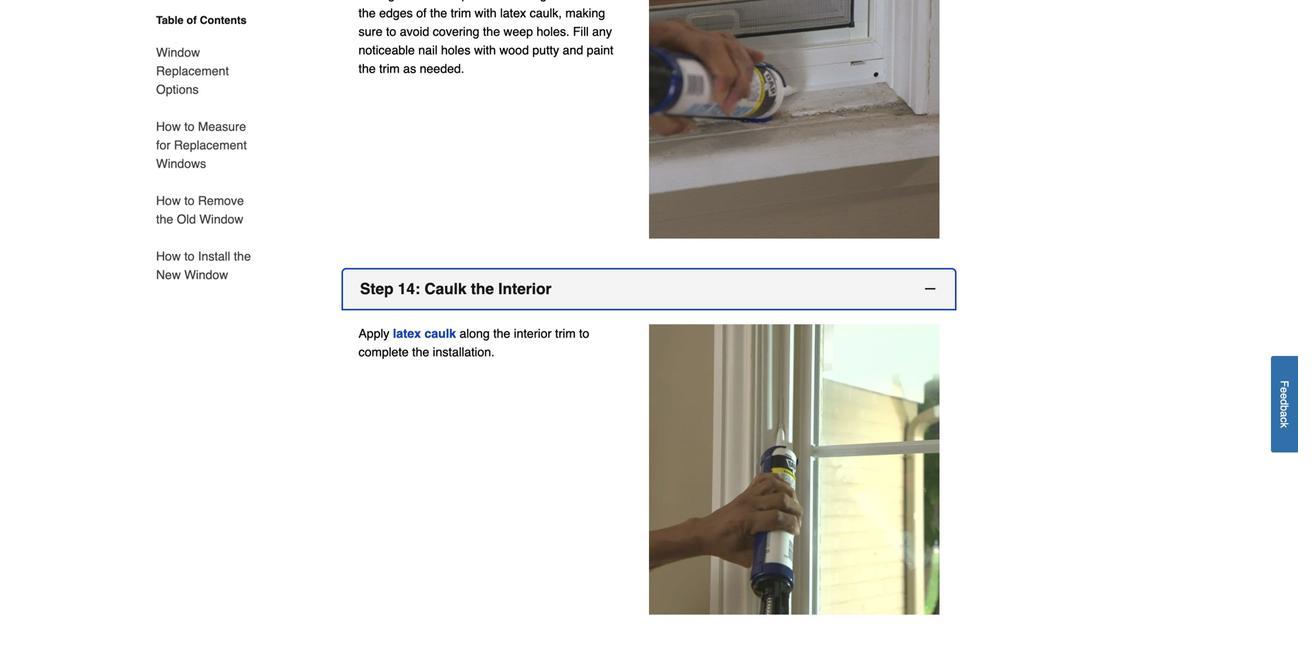 Task type: describe. For each thing, give the bounding box(es) containing it.
step 14: caulk the interior button
[[343, 270, 956, 309]]

f e e d b a c k
[[1279, 381, 1292, 429]]

window for install
[[184, 268, 228, 282]]

table of contents
[[156, 14, 247, 26]]

sealing the trim of a new window. image
[[649, 0, 940, 239]]

replacement inside 'link'
[[156, 64, 229, 78]]

how for how to remove the old window
[[156, 194, 181, 208]]

apply
[[359, 327, 390, 341]]

table of contents element
[[138, 12, 254, 285]]

caulk
[[425, 327, 456, 341]]

2 e from the top
[[1279, 394, 1292, 400]]

how for how to install the new window
[[156, 249, 181, 264]]

to for remove
[[184, 194, 195, 208]]

window inside the window replacement options
[[156, 45, 200, 60]]

to for install
[[184, 249, 195, 264]]

install
[[198, 249, 230, 264]]

how to install the new window
[[156, 249, 251, 282]]

how to remove the old window link
[[156, 182, 254, 238]]

remove
[[198, 194, 244, 208]]

how for how to measure for replacement windows
[[156, 119, 181, 134]]

options
[[156, 82, 199, 97]]

window replacement options
[[156, 45, 229, 97]]

interior
[[499, 280, 552, 298]]

k
[[1279, 423, 1292, 429]]

d
[[1279, 400, 1292, 406]]

old
[[177, 212, 196, 227]]

f
[[1279, 381, 1292, 388]]

step
[[360, 280, 394, 298]]

the for remove
[[156, 212, 173, 227]]

how to measure for replacement windows link
[[156, 108, 254, 182]]

step 14: caulk the interior
[[360, 280, 552, 298]]

complete
[[359, 345, 409, 360]]

table
[[156, 14, 184, 26]]

of
[[187, 14, 197, 26]]



Task type: locate. For each thing, give the bounding box(es) containing it.
how inside how to remove the old window
[[156, 194, 181, 208]]

c
[[1279, 418, 1292, 423]]

e
[[1279, 388, 1292, 394], [1279, 394, 1292, 400]]

contents
[[200, 14, 247, 26]]

along the interior trim to complete the installation.
[[359, 327, 590, 360]]

apply latex caulk
[[359, 327, 456, 341]]

how to measure for replacement windows
[[156, 119, 247, 171]]

how up new
[[156, 249, 181, 264]]

1 e from the top
[[1279, 388, 1292, 394]]

window down the remove
[[200, 212, 244, 227]]

how inside how to install the new window
[[156, 249, 181, 264]]

2 vertical spatial how
[[156, 249, 181, 264]]

to inside how to measure for replacement windows
[[184, 119, 195, 134]]

1 how from the top
[[156, 119, 181, 134]]

window inside how to remove the old window
[[200, 212, 244, 227]]

trim
[[555, 327, 576, 341]]

to up old
[[184, 194, 195, 208]]

to left measure
[[184, 119, 195, 134]]

to
[[184, 119, 195, 134], [184, 194, 195, 208], [184, 249, 195, 264], [580, 327, 590, 341]]

14:
[[398, 280, 420, 298]]

the right along
[[494, 327, 511, 341]]

windows
[[156, 157, 206, 171]]

to left "install" at the left of the page
[[184, 249, 195, 264]]

minus image
[[923, 282, 939, 297]]

interior
[[514, 327, 552, 341]]

3 how from the top
[[156, 249, 181, 264]]

1 vertical spatial how
[[156, 194, 181, 208]]

latex
[[393, 327, 421, 341]]

1 vertical spatial window
[[200, 212, 244, 227]]

b
[[1279, 406, 1292, 412]]

the for caulk
[[471, 280, 494, 298]]

how inside how to measure for replacement windows
[[156, 119, 181, 134]]

to for measure
[[184, 119, 195, 134]]

replacement up the options
[[156, 64, 229, 78]]

window down "install" at the left of the page
[[184, 268, 228, 282]]

2 vertical spatial window
[[184, 268, 228, 282]]

replacement down measure
[[174, 138, 247, 152]]

how to install the new window link
[[156, 238, 254, 285]]

the right "install" at the left of the page
[[234, 249, 251, 264]]

the
[[156, 212, 173, 227], [234, 249, 251, 264], [471, 280, 494, 298], [494, 327, 511, 341], [412, 345, 430, 360]]

f e e d b a c k button
[[1272, 357, 1299, 453]]

window
[[156, 45, 200, 60], [200, 212, 244, 227], [184, 268, 228, 282]]

the left old
[[156, 212, 173, 227]]

window inside how to install the new window
[[184, 268, 228, 282]]

how up old
[[156, 194, 181, 208]]

window for remove
[[200, 212, 244, 227]]

the for install
[[234, 249, 251, 264]]

to inside along the interior trim to complete the installation.
[[580, 327, 590, 341]]

a
[[1279, 412, 1292, 418]]

how
[[156, 119, 181, 134], [156, 194, 181, 208], [156, 249, 181, 264]]

the inside how to remove the old window
[[156, 212, 173, 227]]

how to remove the old window
[[156, 194, 244, 227]]

window replacement options link
[[156, 34, 254, 108]]

the inside how to install the new window
[[234, 249, 251, 264]]

e up d at the right of page
[[1279, 388, 1292, 394]]

to inside how to install the new window
[[184, 249, 195, 264]]

0 vertical spatial how
[[156, 119, 181, 134]]

the right caulk
[[471, 280, 494, 298]]

caulk
[[425, 280, 467, 298]]

replacement inside how to measure for replacement windows
[[174, 138, 247, 152]]

window down table
[[156, 45, 200, 60]]

replacement
[[156, 64, 229, 78], [174, 138, 247, 152]]

the down latex caulk link
[[412, 345, 430, 360]]

1 vertical spatial replacement
[[174, 138, 247, 152]]

measure
[[198, 119, 246, 134]]

to right the trim
[[580, 327, 590, 341]]

the inside "button"
[[471, 280, 494, 298]]

e up the "b"
[[1279, 394, 1292, 400]]

to inside how to remove the old window
[[184, 194, 195, 208]]

how up for
[[156, 119, 181, 134]]

sealing the edges of a new window with caulk. image
[[649, 325, 940, 616]]

0 vertical spatial window
[[156, 45, 200, 60]]

new
[[156, 268, 181, 282]]

installation.
[[433, 345, 495, 360]]

for
[[156, 138, 171, 152]]

latex caulk link
[[393, 327, 456, 341]]

along
[[460, 327, 490, 341]]

0 vertical spatial replacement
[[156, 64, 229, 78]]

2 how from the top
[[156, 194, 181, 208]]



Task type: vqa. For each thing, say whether or not it's contained in the screenshot.
along the interior trim to complete the installation.
yes



